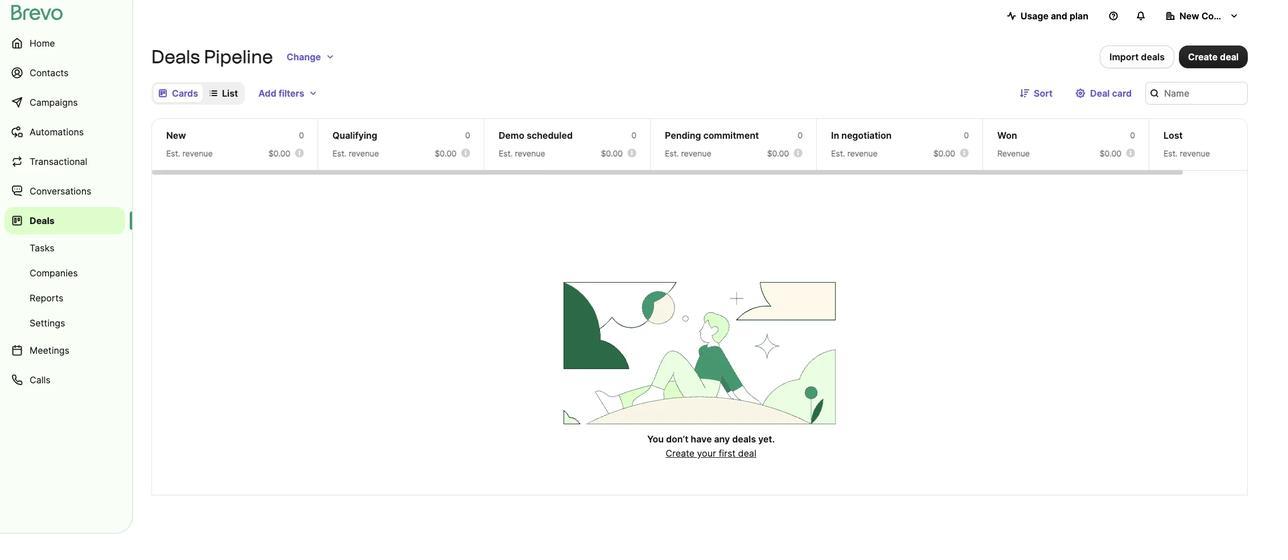 Task type: describe. For each thing, give the bounding box(es) containing it.
transactional
[[30, 156, 87, 167]]

revenue for pending commitment
[[682, 149, 712, 158]]

new company
[[1180, 10, 1244, 22]]

demo
[[499, 130, 525, 141]]

import deals
[[1110, 51, 1165, 63]]

negotiation
[[842, 130, 892, 141]]

yet.
[[759, 434, 775, 445]]

create inside button
[[1189, 51, 1218, 63]]

list
[[222, 88, 238, 99]]

deal card
[[1091, 88, 1132, 99]]

scheduled
[[527, 130, 573, 141]]

and
[[1051, 10, 1068, 22]]

0 for in negotiation
[[964, 130, 969, 140]]

revenue for demo scheduled
[[515, 149, 545, 158]]

reports link
[[5, 287, 125, 310]]

est. revenue for pending commitment
[[665, 149, 712, 158]]

est. for pending commitment
[[665, 149, 679, 158]]

create inside you don't have any deals yet. create your first deal
[[666, 448, 695, 460]]

filters
[[279, 88, 304, 99]]

usage and plan button
[[998, 5, 1098, 27]]

any
[[714, 434, 730, 445]]

$0.00 for new
[[269, 149, 290, 158]]

revenue
[[998, 149, 1030, 158]]

0 for won
[[1131, 130, 1136, 140]]

contacts link
[[5, 59, 125, 87]]

automations
[[30, 126, 84, 138]]

0 for demo scheduled
[[632, 130, 637, 140]]

won
[[998, 130, 1018, 141]]

$0.00 for won
[[1100, 149, 1122, 158]]

tasks link
[[5, 237, 125, 260]]

first
[[719, 448, 736, 460]]

pending commitment
[[665, 130, 759, 141]]

meetings link
[[5, 337, 125, 365]]

new for new
[[166, 130, 186, 141]]

$0.00 for pending commitment
[[768, 149, 789, 158]]

6 revenue from the left
[[1181, 149, 1211, 158]]

you don't have any deals yet. create your first deal
[[648, 434, 775, 460]]

campaigns link
[[5, 89, 125, 116]]

settings
[[30, 318, 65, 329]]

0 for new
[[299, 130, 304, 140]]

don't
[[666, 434, 689, 445]]

qualifying
[[333, 130, 378, 141]]

contacts
[[30, 67, 69, 79]]

sort button
[[1012, 82, 1062, 105]]

deals inside you don't have any deals yet. create your first deal
[[733, 434, 756, 445]]

deals for deals
[[30, 215, 55, 227]]

settings link
[[5, 312, 125, 335]]

add
[[259, 88, 277, 99]]

commitment
[[704, 130, 759, 141]]

home link
[[5, 30, 125, 57]]

add filters button
[[250, 82, 327, 105]]



Task type: vqa. For each thing, say whether or not it's contained in the screenshot.
the Browns
no



Task type: locate. For each thing, give the bounding box(es) containing it.
usage and plan
[[1021, 10, 1089, 22]]

0 vertical spatial create
[[1189, 51, 1218, 63]]

0 left in
[[798, 130, 803, 140]]

Name search field
[[1146, 82, 1249, 105]]

calls
[[30, 375, 50, 386]]

create
[[1189, 51, 1218, 63], [666, 448, 695, 460]]

0 down filters
[[299, 130, 304, 140]]

usage
[[1021, 10, 1049, 22]]

3 revenue from the left
[[515, 149, 545, 158]]

0
[[299, 130, 304, 140], [466, 130, 470, 140], [632, 130, 637, 140], [798, 130, 803, 140], [964, 130, 969, 140], [1131, 130, 1136, 140]]

import deals button
[[1100, 46, 1175, 68]]

3 $0.00 from the left
[[601, 149, 623, 158]]

est. revenue for demo scheduled
[[499, 149, 545, 158]]

deals up the cards button
[[152, 46, 200, 68]]

2 revenue from the left
[[349, 149, 379, 158]]

demo scheduled
[[499, 130, 573, 141]]

est. revenue for qualifying
[[333, 149, 379, 158]]

0 horizontal spatial deals
[[733, 434, 756, 445]]

5 $0.00 from the left
[[934, 149, 956, 158]]

est. for demo scheduled
[[499, 149, 513, 158]]

list button
[[205, 84, 243, 103]]

create deal button
[[1180, 46, 1249, 68]]

add filters
[[259, 88, 304, 99]]

$0.00 for in negotiation
[[934, 149, 956, 158]]

3 est. revenue from the left
[[499, 149, 545, 158]]

revenue
[[183, 149, 213, 158], [349, 149, 379, 158], [515, 149, 545, 158], [682, 149, 712, 158], [848, 149, 878, 158], [1181, 149, 1211, 158]]

in negotiation
[[832, 130, 892, 141]]

sort
[[1034, 88, 1053, 99]]

1 horizontal spatial new
[[1180, 10, 1200, 22]]

$0.00 for qualifying
[[435, 149, 457, 158]]

deals link
[[5, 207, 125, 235]]

deals right import
[[1142, 51, 1165, 63]]

your
[[697, 448, 717, 460]]

2 0 from the left
[[466, 130, 470, 140]]

card
[[1113, 88, 1132, 99]]

deals for deals pipeline
[[152, 46, 200, 68]]

deal card button
[[1067, 82, 1141, 105]]

1 horizontal spatial deals
[[1142, 51, 1165, 63]]

1 revenue from the left
[[183, 149, 213, 158]]

1 vertical spatial deals
[[733, 434, 756, 445]]

deal right first
[[739, 448, 757, 460]]

companies
[[30, 268, 78, 279]]

deals inside button
[[1142, 51, 1165, 63]]

new company button
[[1157, 5, 1249, 27]]

0 horizontal spatial deals
[[30, 215, 55, 227]]

deals pipeline
[[152, 46, 273, 68]]

create down the don't
[[666, 448, 695, 460]]

est. revenue
[[166, 149, 213, 158], [333, 149, 379, 158], [499, 149, 545, 158], [665, 149, 712, 158], [832, 149, 878, 158], [1164, 149, 1211, 158]]

transactional link
[[5, 148, 125, 175]]

2 $0.00 from the left
[[435, 149, 457, 158]]

est. for new
[[166, 149, 180, 158]]

revenue for in negotiation
[[848, 149, 878, 158]]

revenue for qualifying
[[349, 149, 379, 158]]

0 for qualifying
[[466, 130, 470, 140]]

1 est. revenue from the left
[[166, 149, 213, 158]]

0 horizontal spatial deal
[[739, 448, 757, 460]]

deals
[[1142, 51, 1165, 63], [733, 434, 756, 445]]

companies link
[[5, 262, 125, 285]]

0 left lost in the top of the page
[[1131, 130, 1136, 140]]

est. for qualifying
[[333, 149, 347, 158]]

5 est. revenue from the left
[[832, 149, 878, 158]]

reports
[[30, 293, 63, 304]]

create your first deal link
[[666, 448, 757, 460]]

1 est. from the left
[[166, 149, 180, 158]]

0 left pending
[[632, 130, 637, 140]]

deal
[[1091, 88, 1110, 99]]

plan
[[1070, 10, 1089, 22]]

new inside button
[[1180, 10, 1200, 22]]

2 est. from the left
[[333, 149, 347, 158]]

pipeline
[[204, 46, 273, 68]]

deal
[[1221, 51, 1239, 63], [739, 448, 757, 460]]

0 left won
[[964, 130, 969, 140]]

1 horizontal spatial deals
[[152, 46, 200, 68]]

5 0 from the left
[[964, 130, 969, 140]]

est. for in negotiation
[[832, 149, 846, 158]]

cards
[[172, 88, 198, 99]]

est.
[[166, 149, 180, 158], [333, 149, 347, 158], [499, 149, 513, 158], [665, 149, 679, 158], [832, 149, 846, 158], [1164, 149, 1178, 158]]

$0.00
[[269, 149, 290, 158], [435, 149, 457, 158], [601, 149, 623, 158], [768, 149, 789, 158], [934, 149, 956, 158], [1100, 149, 1122, 158]]

1 $0.00 from the left
[[269, 149, 290, 158]]

1 horizontal spatial create
[[1189, 51, 1218, 63]]

0 vertical spatial deal
[[1221, 51, 1239, 63]]

change
[[287, 51, 321, 63]]

0 for pending commitment
[[798, 130, 803, 140]]

1 vertical spatial deal
[[739, 448, 757, 460]]

1 horizontal spatial deal
[[1221, 51, 1239, 63]]

revenue for new
[[183, 149, 213, 158]]

6 est. revenue from the left
[[1164, 149, 1211, 158]]

4 revenue from the left
[[682, 149, 712, 158]]

create deal
[[1189, 51, 1239, 63]]

pending
[[665, 130, 701, 141]]

1 vertical spatial create
[[666, 448, 695, 460]]

change button
[[278, 46, 344, 68]]

6 est. from the left
[[1164, 149, 1178, 158]]

company
[[1202, 10, 1244, 22]]

0 vertical spatial deals
[[1142, 51, 1165, 63]]

4 est. revenue from the left
[[665, 149, 712, 158]]

6 $0.00 from the left
[[1100, 149, 1122, 158]]

automations link
[[5, 118, 125, 146]]

4 0 from the left
[[798, 130, 803, 140]]

import
[[1110, 51, 1139, 63]]

create up name search box
[[1189, 51, 1218, 63]]

1 0 from the left
[[299, 130, 304, 140]]

cards button
[[154, 84, 203, 103]]

meetings
[[30, 345, 69, 357]]

0 horizontal spatial new
[[166, 130, 186, 141]]

deal down the company
[[1221, 51, 1239, 63]]

6 0 from the left
[[1131, 130, 1136, 140]]

conversations link
[[5, 178, 125, 205]]

est. revenue for new
[[166, 149, 213, 158]]

5 est. from the left
[[832, 149, 846, 158]]

home
[[30, 38, 55, 49]]

tasks
[[30, 243, 54, 254]]

2 est. revenue from the left
[[333, 149, 379, 158]]

in
[[832, 130, 840, 141]]

$0.00 for demo scheduled
[[601, 149, 623, 158]]

new down the cards button
[[166, 130, 186, 141]]

conversations
[[30, 186, 91, 197]]

deals
[[152, 46, 200, 68], [30, 215, 55, 227]]

1 vertical spatial new
[[166, 130, 186, 141]]

1 vertical spatial deals
[[30, 215, 55, 227]]

4 est. from the left
[[665, 149, 679, 158]]

0 horizontal spatial create
[[666, 448, 695, 460]]

deal inside button
[[1221, 51, 1239, 63]]

new
[[1180, 10, 1200, 22], [166, 130, 186, 141]]

deals right any
[[733, 434, 756, 445]]

new for new company
[[1180, 10, 1200, 22]]

deal inside you don't have any deals yet. create your first deal
[[739, 448, 757, 460]]

calls link
[[5, 367, 125, 394]]

4 $0.00 from the left
[[768, 149, 789, 158]]

have
[[691, 434, 712, 445]]

you
[[648, 434, 664, 445]]

3 0 from the left
[[632, 130, 637, 140]]

new left the company
[[1180, 10, 1200, 22]]

0 left demo
[[466, 130, 470, 140]]

est. revenue for in negotiation
[[832, 149, 878, 158]]

deals up tasks
[[30, 215, 55, 227]]

3 est. from the left
[[499, 149, 513, 158]]

lost
[[1164, 130, 1183, 141]]

campaigns
[[30, 97, 78, 108]]

5 revenue from the left
[[848, 149, 878, 158]]

0 vertical spatial new
[[1180, 10, 1200, 22]]

0 vertical spatial deals
[[152, 46, 200, 68]]



